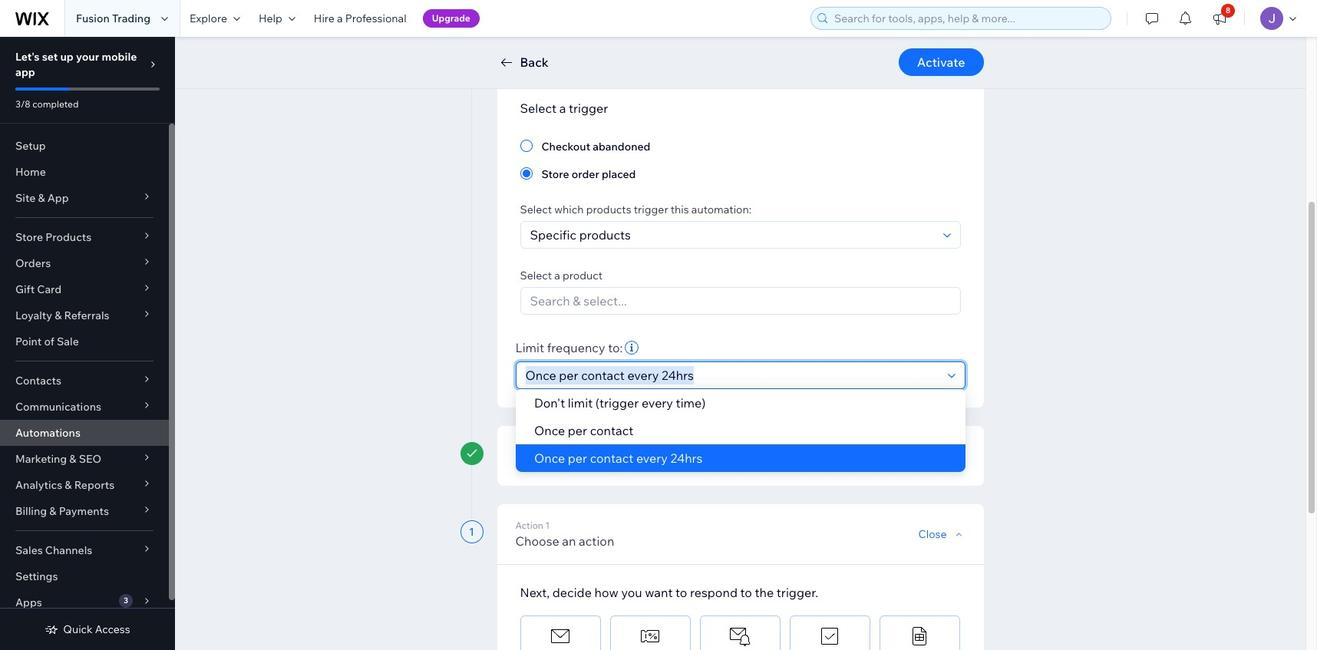 Task type: describe. For each thing, give the bounding box(es) containing it.
choose
[[516, 534, 560, 549]]

sales
[[15, 544, 43, 557]]

once per contact every 24hrs option
[[516, 445, 966, 472]]

automations link
[[0, 420, 169, 446]]

analytics & reports button
[[0, 472, 169, 498]]

action
[[579, 534, 615, 549]]

checkout
[[542, 140, 591, 154]]

next, decide how you want to respond to the trigger.
[[520, 585, 819, 600]]

store for store products
[[15, 230, 43, 244]]

(trigger
[[595, 395, 639, 411]]

hire
[[314, 12, 335, 25]]

communications button
[[0, 394, 169, 420]]

trigger inside "timing delay: 2 hours after trigger"
[[628, 455, 667, 471]]

store products
[[15, 230, 92, 244]]

decide
[[553, 585, 592, 600]]

edit
[[927, 449, 947, 463]]

gift card button
[[0, 276, 169, 303]]

settings
[[15, 570, 58, 584]]

referrals
[[64, 309, 109, 322]]

list box containing don't limit (trigger every time)
[[516, 389, 966, 472]]

automation:
[[692, 203, 752, 217]]

quick
[[63, 623, 93, 637]]

trigger.
[[777, 585, 819, 600]]

your
[[76, 50, 99, 64]]

the
[[755, 585, 774, 600]]

every for 24hrs
[[636, 451, 668, 466]]

timing delay: 2 hours after trigger
[[516, 442, 667, 471]]

hours
[[563, 455, 595, 471]]

site & app button
[[0, 185, 169, 211]]

0 vertical spatial trigger
[[569, 101, 608, 116]]

select a trigger
[[520, 101, 608, 116]]

time)
[[676, 395, 706, 411]]

back button
[[497, 53, 549, 71]]

forms
[[556, 54, 583, 65]]

card
[[37, 283, 62, 296]]

3
[[124, 596, 128, 606]]

completed
[[32, 98, 79, 110]]

reports
[[74, 478, 115, 492]]

& for billing
[[49, 504, 56, 518]]

contact for once per contact every 24hrs
[[590, 451, 633, 466]]

fusion
[[76, 12, 110, 25]]

setup link
[[0, 133, 169, 159]]

set
[[42, 50, 58, 64]]

help button
[[250, 0, 305, 37]]

mobile
[[102, 50, 137, 64]]

frequency
[[547, 340, 605, 356]]

store for store order placed
[[542, 167, 569, 181]]

checkout abandoned
[[542, 140, 651, 154]]

professional
[[345, 12, 407, 25]]

app
[[15, 65, 35, 79]]

analytics
[[15, 478, 62, 492]]

don't
[[534, 395, 565, 411]]

fusion trading
[[76, 12, 151, 25]]

Select which products trigger this automation: field
[[526, 222, 939, 248]]

don't limit (trigger every time)
[[534, 395, 706, 411]]

once per contact every 24hrs
[[534, 451, 703, 466]]

edit button
[[927, 449, 966, 463]]

action 1 choose an action
[[516, 520, 615, 549]]

3/8
[[15, 98, 30, 110]]

24hrs
[[670, 451, 703, 466]]

to:
[[608, 340, 623, 356]]

marketing & seo
[[15, 452, 101, 466]]

which
[[555, 203, 584, 217]]

& for marketing
[[69, 452, 76, 466]]

you
[[621, 585, 642, 600]]

once for once per contact
[[534, 423, 565, 438]]

1 inside action 1 choose an action
[[546, 520, 550, 531]]

contact for once per contact
[[590, 423, 633, 438]]

products
[[586, 203, 632, 217]]

order
[[572, 167, 600, 181]]

app
[[47, 191, 69, 205]]

per for once per contact
[[568, 423, 587, 438]]

an
[[562, 534, 576, 549]]

site
[[15, 191, 36, 205]]

help
[[259, 12, 282, 25]]

upgrade
[[432, 12, 471, 24]]

site & app
[[15, 191, 69, 205]]

per for once per contact every 24hrs
[[568, 451, 587, 466]]

communications
[[15, 400, 101, 414]]

option group containing checkout abandoned
[[520, 137, 961, 183]]

orders button
[[0, 250, 169, 276]]

1 vertical spatial trigger
[[634, 203, 669, 217]]

once for once per contact every 24hrs
[[534, 451, 565, 466]]

explore
[[190, 12, 227, 25]]



Task type: locate. For each thing, give the bounding box(es) containing it.
once per contact
[[534, 423, 633, 438]]

category image
[[639, 15, 662, 38], [549, 625, 572, 648], [819, 625, 842, 648], [908, 625, 931, 648]]

per inside 'option'
[[568, 451, 587, 466]]

select down back
[[520, 101, 557, 116]]

this
[[671, 203, 689, 217]]

2 to from the left
[[741, 585, 752, 600]]

& inside analytics & reports dropdown button
[[65, 478, 72, 492]]

up
[[60, 50, 74, 64]]

trading
[[112, 12, 151, 25]]

0 vertical spatial per
[[568, 423, 587, 438]]

0 horizontal spatial store
[[15, 230, 43, 244]]

to right want
[[676, 585, 688, 600]]

contact
[[590, 423, 633, 438], [590, 451, 633, 466]]

& left seo
[[69, 452, 76, 466]]

1 vertical spatial per
[[568, 451, 587, 466]]

2 once from the top
[[534, 451, 565, 466]]

category image
[[549, 15, 572, 38], [729, 15, 752, 38], [639, 625, 662, 648], [729, 625, 752, 648]]

contacts button
[[0, 368, 169, 394]]

a right hire
[[337, 12, 343, 25]]

once
[[534, 423, 565, 438], [534, 451, 565, 466]]

products
[[45, 230, 92, 244]]

2 vertical spatial select
[[520, 269, 552, 283]]

None field
[[521, 362, 943, 389]]

close button
[[919, 527, 966, 541]]

per down 'limit'
[[568, 423, 587, 438]]

1 right action
[[546, 520, 550, 531]]

8 button
[[1203, 0, 1237, 37]]

1 vertical spatial contact
[[590, 451, 633, 466]]

home link
[[0, 159, 169, 185]]

every left 24hrs
[[636, 451, 668, 466]]

every left time)
[[641, 395, 673, 411]]

& right the site
[[38, 191, 45, 205]]

loyalty & referrals
[[15, 309, 109, 322]]

once inside 'option'
[[534, 451, 565, 466]]

analytics & reports
[[15, 478, 115, 492]]

wix
[[538, 54, 554, 65]]

point of sale link
[[0, 329, 169, 355]]

sale
[[57, 335, 79, 349]]

trigger right after
[[628, 455, 667, 471]]

Search for tools, apps, help & more... field
[[830, 8, 1106, 29]]

access
[[95, 623, 130, 637]]

close
[[919, 527, 947, 541]]

1 vertical spatial store
[[15, 230, 43, 244]]

0 vertical spatial a
[[337, 12, 343, 25]]

to left the
[[741, 585, 752, 600]]

limit
[[516, 340, 544, 356]]

product
[[563, 269, 603, 283]]

gift card
[[15, 283, 62, 296]]

1
[[546, 520, 550, 531], [469, 525, 474, 539]]

select a product
[[520, 269, 603, 283]]

0 horizontal spatial to
[[676, 585, 688, 600]]

0 vertical spatial contact
[[590, 423, 633, 438]]

0 vertical spatial once
[[534, 423, 565, 438]]

every for time)
[[641, 395, 673, 411]]

3/8 completed
[[15, 98, 79, 110]]

select for select a product
[[520, 269, 552, 283]]

1 vertical spatial a
[[560, 101, 566, 116]]

2 contact from the top
[[590, 451, 633, 466]]

1 vertical spatial once
[[534, 451, 565, 466]]

apps
[[15, 596, 42, 610]]

2 vertical spatial trigger
[[628, 455, 667, 471]]

1 contact from the top
[[590, 423, 633, 438]]

option group
[[520, 137, 961, 183]]

quick access
[[63, 623, 130, 637]]

& right loyalty
[[55, 309, 62, 322]]

3 select from the top
[[520, 269, 552, 283]]

let's
[[15, 50, 40, 64]]

store inside popup button
[[15, 230, 43, 244]]

1 horizontal spatial to
[[741, 585, 752, 600]]

store down checkout
[[542, 167, 569, 181]]

Select a product field
[[526, 288, 956, 314]]

point
[[15, 335, 42, 349]]

limit frequency to:
[[516, 340, 623, 356]]

1 to from the left
[[676, 585, 688, 600]]

1 horizontal spatial store
[[542, 167, 569, 181]]

timing
[[516, 442, 545, 453]]

sidebar element
[[0, 37, 175, 650]]

1 horizontal spatial 1
[[546, 520, 550, 531]]

1 vertical spatial select
[[520, 203, 552, 217]]

billing & payments button
[[0, 498, 169, 524]]

automations
[[15, 426, 81, 440]]

how
[[595, 585, 619, 600]]

store
[[542, 167, 569, 181], [15, 230, 43, 244]]

loyalty & referrals button
[[0, 303, 169, 329]]

select for select a trigger
[[520, 101, 557, 116]]

activate
[[917, 55, 966, 70]]

& for site
[[38, 191, 45, 205]]

a for professional
[[337, 12, 343, 25]]

next,
[[520, 585, 550, 600]]

trigger left this at the right
[[634, 203, 669, 217]]

per right 2
[[568, 451, 587, 466]]

after
[[598, 455, 625, 471]]

hire a professional link
[[305, 0, 416, 37]]

hire a professional
[[314, 12, 407, 25]]

&
[[38, 191, 45, 205], [55, 309, 62, 322], [69, 452, 76, 466], [65, 478, 72, 492], [49, 504, 56, 518]]

sales channels button
[[0, 537, 169, 564]]

select left which
[[520, 203, 552, 217]]

store inside option group
[[542, 167, 569, 181]]

2 select from the top
[[520, 203, 552, 217]]

1 left action
[[469, 525, 474, 539]]

list box
[[516, 389, 966, 472]]

0 vertical spatial every
[[641, 395, 673, 411]]

placed
[[602, 167, 636, 181]]

& inside billing & payments dropdown button
[[49, 504, 56, 518]]

wix forms
[[538, 54, 583, 65]]

1 per from the top
[[568, 423, 587, 438]]

every
[[641, 395, 673, 411], [636, 451, 668, 466]]

contact down (trigger
[[590, 423, 633, 438]]

select left product
[[520, 269, 552, 283]]

billing & payments
[[15, 504, 109, 518]]

a for product
[[555, 269, 560, 283]]

a up checkout
[[560, 101, 566, 116]]

trigger up "checkout abandoned"
[[569, 101, 608, 116]]

quick access button
[[45, 623, 130, 637]]

contact inside the once per contact every 24hrs 'option'
[[590, 451, 633, 466]]

seo
[[79, 452, 101, 466]]

every inside the once per contact every 24hrs 'option'
[[636, 451, 668, 466]]

a left product
[[555, 269, 560, 283]]

loyalty
[[15, 309, 52, 322]]

0 vertical spatial select
[[520, 101, 557, 116]]

action
[[516, 520, 544, 531]]

marketing
[[15, 452, 67, 466]]

& for analytics
[[65, 478, 72, 492]]

select for select which products trigger this automation:
[[520, 203, 552, 217]]

contact down once per contact
[[590, 451, 633, 466]]

abandoned
[[593, 140, 651, 154]]

respond
[[690, 585, 738, 600]]

2 per from the top
[[568, 451, 587, 466]]

0 horizontal spatial 1
[[469, 525, 474, 539]]

1 once from the top
[[534, 423, 565, 438]]

& inside marketing & seo dropdown button
[[69, 452, 76, 466]]

select
[[520, 101, 557, 116], [520, 203, 552, 217], [520, 269, 552, 283]]

& inside loyalty & referrals dropdown button
[[55, 309, 62, 322]]

& left reports
[[65, 478, 72, 492]]

store products button
[[0, 224, 169, 250]]

billing
[[15, 504, 47, 518]]

& right billing
[[49, 504, 56, 518]]

2 vertical spatial a
[[555, 269, 560, 283]]

select which products trigger this automation:
[[520, 203, 752, 217]]

marketing & seo button
[[0, 446, 169, 472]]

setup
[[15, 139, 46, 153]]

to
[[676, 585, 688, 600], [741, 585, 752, 600]]

a for trigger
[[560, 101, 566, 116]]

1 vertical spatial every
[[636, 451, 668, 466]]

0 vertical spatial store
[[542, 167, 569, 181]]

& inside site & app popup button
[[38, 191, 45, 205]]

gift
[[15, 283, 35, 296]]

settings link
[[0, 564, 169, 590]]

& for loyalty
[[55, 309, 62, 322]]

back
[[520, 55, 549, 70]]

per
[[568, 423, 587, 438], [568, 451, 587, 466]]

a
[[337, 12, 343, 25], [560, 101, 566, 116], [555, 269, 560, 283]]

1 select from the top
[[520, 101, 557, 116]]

trigger
[[569, 101, 608, 116], [634, 203, 669, 217], [628, 455, 667, 471]]

store up orders
[[15, 230, 43, 244]]

2
[[553, 455, 560, 471]]

let's set up your mobile app
[[15, 50, 137, 79]]



Task type: vqa. For each thing, say whether or not it's contained in the screenshot.
"PT)." to the bottom
no



